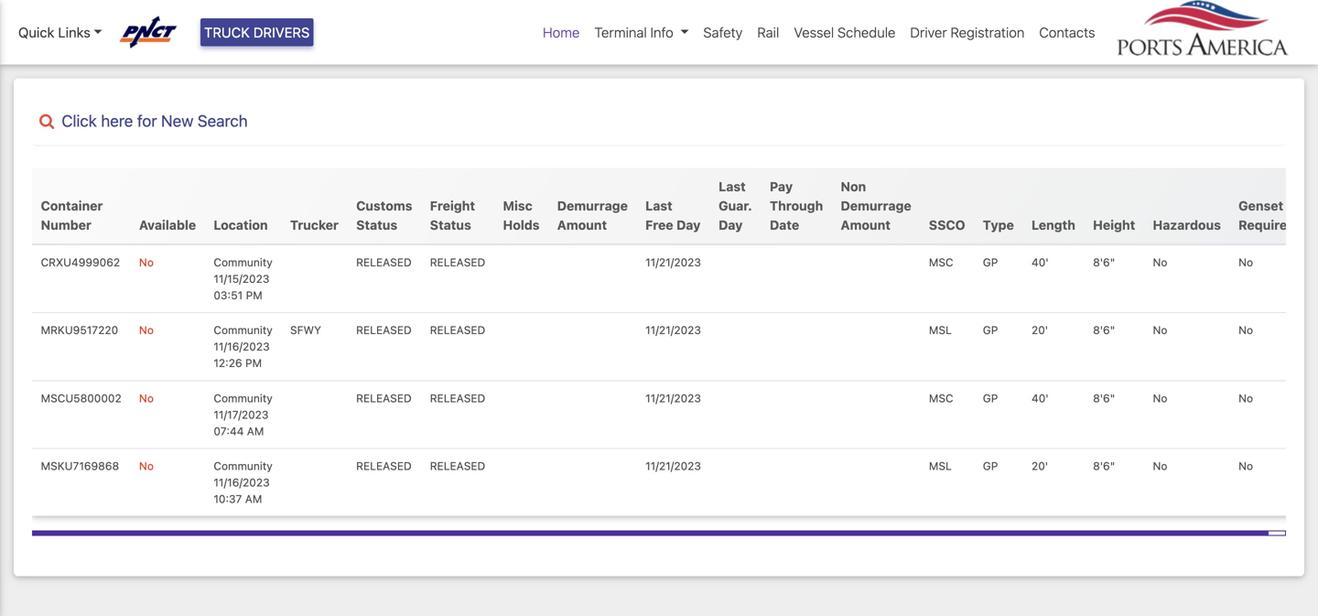 Task type: locate. For each thing, give the bounding box(es) containing it.
11/21/2023
[[646, 256, 701, 269], [646, 324, 701, 337], [646, 392, 701, 405], [646, 460, 701, 473]]

1 8'6" from the top
[[1094, 256, 1116, 269]]

quick left links
[[18, 24, 54, 40]]

community up 10:37
[[214, 460, 273, 473]]

am right 10:37
[[245, 493, 262, 506]]

pm right 12:26
[[245, 357, 262, 370]]

3 8'6" from the top
[[1094, 392, 1116, 405]]

11/16/2023
[[214, 340, 270, 353], [214, 476, 270, 489]]

holds
[[503, 217, 540, 232]]

sfwy
[[290, 324, 321, 337]]

1 pm from the top
[[246, 289, 263, 302]]

safety link
[[696, 15, 750, 50]]

customs status
[[356, 198, 413, 232]]

container number
[[41, 198, 103, 232]]

am for 07:44
[[247, 425, 264, 438]]

quick for quick lookup
[[87, 48, 125, 65]]

home down quick links
[[28, 48, 68, 65]]

1 vertical spatial msc
[[929, 392, 954, 405]]

info
[[651, 24, 674, 40]]

11/21/2023 for community 11/17/2023 07:44 am
[[646, 392, 701, 405]]

2 20' from the top
[[1032, 460, 1049, 473]]

0 vertical spatial last
[[719, 179, 746, 194]]

demurrage right misc holds
[[557, 198, 628, 213]]

amount
[[557, 217, 607, 232], [841, 217, 891, 232]]

8'6" for community 11/15/2023 03:51 pm
[[1094, 256, 1116, 269]]

1 msc from the top
[[929, 256, 954, 269]]

2 day from the left
[[719, 217, 743, 232]]

1 horizontal spatial day
[[719, 217, 743, 232]]

community for 03:51
[[214, 256, 273, 269]]

status inside customs status
[[356, 217, 398, 232]]

home link left terminal
[[536, 15, 587, 50]]

1 11/21/2023 from the top
[[646, 256, 701, 269]]

1 20' from the top
[[1032, 324, 1049, 337]]

day down guar.
[[719, 217, 743, 232]]

1 horizontal spatial home
[[543, 24, 580, 40]]

available
[[139, 217, 196, 232]]

mscu5800002
[[41, 392, 122, 405]]

for
[[137, 111, 157, 130]]

8'6"
[[1094, 256, 1116, 269], [1094, 324, 1116, 337], [1094, 392, 1116, 405], [1094, 460, 1116, 473]]

am
[[247, 425, 264, 438], [245, 493, 262, 506]]

11/16/2023 up 10:37
[[214, 476, 270, 489]]

pm
[[246, 289, 263, 302], [245, 357, 262, 370]]

last up guar.
[[719, 179, 746, 194]]

community 11/16/2023 10:37 am
[[214, 460, 273, 506]]

day for last free day
[[677, 217, 701, 232]]

date
[[770, 217, 800, 232]]

1 40' from the top
[[1032, 256, 1049, 269]]

click here for new search link
[[32, 111, 1287, 131]]

20' for community 11/16/2023 12:26 pm
[[1032, 324, 1049, 337]]

status down freight
[[430, 217, 471, 232]]

1 vertical spatial 11/16/2023
[[214, 476, 270, 489]]

1 msl from the top
[[929, 324, 952, 337]]

driver registration link
[[903, 15, 1032, 50]]

10:37
[[214, 493, 242, 506]]

through
[[770, 198, 824, 213]]

2 msc from the top
[[929, 392, 954, 405]]

11/16/2023 inside the community 11/16/2023 12:26 pm
[[214, 340, 270, 353]]

3 gp from the top
[[983, 392, 999, 405]]

last inside last guar. day
[[719, 179, 746, 194]]

schedule
[[838, 24, 896, 40]]

free
[[646, 217, 674, 232]]

click
[[62, 111, 97, 130]]

length
[[1032, 217, 1076, 232]]

amount right holds at the top left of the page
[[557, 217, 607, 232]]

20'
[[1032, 324, 1049, 337], [1032, 460, 1049, 473]]

demurrage
[[557, 198, 628, 213], [841, 198, 912, 213]]

location
[[214, 217, 268, 232]]

pay through date
[[770, 179, 824, 232]]

new
[[161, 111, 194, 130]]

am inside community 11/16/2023 10:37 am
[[245, 493, 262, 506]]

safety
[[704, 24, 743, 40]]

status inside freight status
[[430, 217, 471, 232]]

pm inside 'community 11/15/2023 03:51 pm'
[[246, 289, 263, 302]]

2 msl from the top
[[929, 460, 952, 473]]

1 gp from the top
[[983, 256, 999, 269]]

last free day
[[646, 198, 701, 232]]

11/16/2023 up 12:26
[[214, 340, 270, 353]]

0 horizontal spatial demurrage
[[557, 198, 628, 213]]

community
[[214, 256, 273, 269], [214, 324, 273, 337], [214, 392, 273, 405], [214, 460, 273, 473]]

last inside last free day
[[646, 198, 673, 213]]

terminal
[[595, 24, 647, 40]]

am for 10:37
[[245, 493, 262, 506]]

quick down links
[[87, 48, 125, 65]]

genset required
[[1239, 198, 1296, 232]]

1 horizontal spatial quick
[[87, 48, 125, 65]]

rail
[[758, 24, 780, 40]]

0 horizontal spatial quick
[[18, 24, 54, 40]]

2 community from the top
[[214, 324, 273, 337]]

last for last free day
[[646, 198, 673, 213]]

home link down quick links
[[28, 48, 68, 65]]

1 vertical spatial 40'
[[1032, 392, 1049, 405]]

1 horizontal spatial status
[[430, 217, 471, 232]]

genset
[[1239, 198, 1284, 213]]

2 demurrage from the left
[[841, 198, 912, 213]]

quick
[[18, 24, 54, 40], [87, 48, 125, 65]]

0 vertical spatial am
[[247, 425, 264, 438]]

4 11/21/2023 from the top
[[646, 460, 701, 473]]

community for 12:26
[[214, 324, 273, 337]]

2 status from the left
[[430, 217, 471, 232]]

community for 07:44
[[214, 392, 273, 405]]

0 horizontal spatial status
[[356, 217, 398, 232]]

truck drivers link
[[201, 18, 314, 46]]

released
[[356, 256, 412, 269], [430, 256, 486, 269], [356, 324, 412, 337], [430, 324, 486, 337], [356, 392, 412, 405], [430, 392, 486, 405], [356, 460, 412, 473], [430, 460, 486, 473]]

0 vertical spatial 40'
[[1032, 256, 1049, 269]]

0 vertical spatial quick
[[18, 24, 54, 40]]

0 vertical spatial pm
[[246, 289, 263, 302]]

am down 11/17/2023
[[247, 425, 264, 438]]

status down the customs
[[356, 217, 398, 232]]

required
[[1239, 217, 1296, 232]]

home link
[[536, 15, 587, 50], [28, 48, 68, 65]]

0 horizontal spatial amount
[[557, 217, 607, 232]]

1 vertical spatial quick
[[87, 48, 125, 65]]

pm for 03:51
[[246, 289, 263, 302]]

vessel schedule
[[794, 24, 896, 40]]

home left terminal
[[543, 24, 580, 40]]

0 horizontal spatial day
[[677, 217, 701, 232]]

community up 11/17/2023
[[214, 392, 273, 405]]

1 horizontal spatial demurrage
[[841, 198, 912, 213]]

2 8'6" from the top
[[1094, 324, 1116, 337]]

quick for quick links
[[18, 24, 54, 40]]

11/21/2023 for community 11/16/2023 10:37 am
[[646, 460, 701, 473]]

community 11/15/2023 03:51 pm
[[214, 256, 273, 302]]

am inside community 11/17/2023 07:44 am
[[247, 425, 264, 438]]

day inside last free day
[[677, 217, 701, 232]]

3 11/21/2023 from the top
[[646, 392, 701, 405]]

2 11/16/2023 from the top
[[214, 476, 270, 489]]

status for customs status
[[356, 217, 398, 232]]

home
[[543, 24, 580, 40], [28, 48, 68, 65]]

0 vertical spatial msl
[[929, 324, 952, 337]]

misc holds
[[503, 198, 540, 232]]

0 vertical spatial 11/16/2023
[[214, 340, 270, 353]]

2 pm from the top
[[245, 357, 262, 370]]

0 vertical spatial msc
[[929, 256, 954, 269]]

pm down 11/15/2023
[[246, 289, 263, 302]]

3 community from the top
[[214, 392, 273, 405]]

2 40' from the top
[[1032, 392, 1049, 405]]

1 vertical spatial msl
[[929, 460, 952, 473]]

freight
[[430, 198, 475, 213]]

day for last guar. day
[[719, 217, 743, 232]]

amount down non at top right
[[841, 217, 891, 232]]

pm inside the community 11/16/2023 12:26 pm
[[245, 357, 262, 370]]

demurrage down non at top right
[[841, 198, 912, 213]]

1 vertical spatial am
[[245, 493, 262, 506]]

1 11/16/2023 from the top
[[214, 340, 270, 353]]

non demurrage amount
[[841, 179, 912, 232]]

rail link
[[750, 15, 787, 50]]

type
[[983, 217, 1015, 232]]

msl
[[929, 324, 952, 337], [929, 460, 952, 473]]

2 11/21/2023 from the top
[[646, 324, 701, 337]]

11/21/2023 for community 11/15/2023 03:51 pm
[[646, 256, 701, 269]]

vessel schedule link
[[787, 15, 903, 50]]

1 status from the left
[[356, 217, 398, 232]]

0 horizontal spatial last
[[646, 198, 673, 213]]

4 community from the top
[[214, 460, 273, 473]]

truck
[[204, 24, 250, 40]]

msl for community 11/16/2023 12:26 pm
[[929, 324, 952, 337]]

registration
[[951, 24, 1025, 40]]

1 vertical spatial 20'
[[1032, 460, 1049, 473]]

community up 12:26
[[214, 324, 273, 337]]

4 8'6" from the top
[[1094, 460, 1116, 473]]

40'
[[1032, 256, 1049, 269], [1032, 392, 1049, 405]]

last for last guar. day
[[719, 179, 746, 194]]

msl for community 11/16/2023 10:37 am
[[929, 460, 952, 473]]

day
[[677, 217, 701, 232], [719, 217, 743, 232]]

0 vertical spatial 20'
[[1032, 324, 1049, 337]]

msc for community 11/15/2023 03:51 pm
[[929, 256, 954, 269]]

day inside last guar. day
[[719, 217, 743, 232]]

last up free
[[646, 198, 673, 213]]

1 vertical spatial pm
[[245, 357, 262, 370]]

0 horizontal spatial home link
[[28, 48, 68, 65]]

misc
[[503, 198, 533, 213]]

last guar. day
[[719, 179, 753, 232]]

11/16/2023 inside community 11/16/2023 10:37 am
[[214, 476, 270, 489]]

1 amount from the left
[[557, 217, 607, 232]]

1 horizontal spatial amount
[[841, 217, 891, 232]]

no
[[139, 256, 154, 269], [1153, 256, 1168, 269], [1239, 256, 1254, 269], [139, 324, 154, 337], [1153, 324, 1168, 337], [1239, 324, 1254, 337], [139, 392, 154, 405], [1153, 392, 1168, 405], [1239, 392, 1254, 405], [139, 460, 154, 473], [1153, 460, 1168, 473], [1239, 460, 1254, 473]]

2 amount from the left
[[841, 217, 891, 232]]

1 vertical spatial home
[[28, 48, 68, 65]]

1 horizontal spatial last
[[719, 179, 746, 194]]

driver
[[911, 24, 948, 40]]

1 vertical spatial last
[[646, 198, 673, 213]]

1 horizontal spatial home link
[[536, 15, 587, 50]]

community up 11/15/2023
[[214, 256, 273, 269]]

day right free
[[677, 217, 701, 232]]

4 gp from the top
[[983, 460, 999, 473]]

gp for community 11/16/2023 12:26 pm
[[983, 324, 999, 337]]

driver registration
[[911, 24, 1025, 40]]

2 gp from the top
[[983, 324, 999, 337]]

1 community from the top
[[214, 256, 273, 269]]

1 day from the left
[[677, 217, 701, 232]]

status
[[356, 217, 398, 232], [430, 217, 471, 232]]

msc
[[929, 256, 954, 269], [929, 392, 954, 405]]

gp
[[983, 256, 999, 269], [983, 324, 999, 337], [983, 392, 999, 405], [983, 460, 999, 473]]



Task type: vqa. For each thing, say whether or not it's contained in the screenshot.


Task type: describe. For each thing, give the bounding box(es) containing it.
click here for new search
[[62, 111, 248, 130]]

12:26
[[214, 357, 242, 370]]

8'6" for community 11/16/2023 10:37 am
[[1094, 460, 1116, 473]]

11/21/2023 for community 11/16/2023 12:26 pm
[[646, 324, 701, 337]]

customs
[[356, 198, 413, 213]]

terminal info link
[[587, 15, 696, 50]]

mrku9517220
[[41, 324, 118, 337]]

8'6" for community 11/16/2023 12:26 pm
[[1094, 324, 1116, 337]]

gp for community 11/16/2023 10:37 am
[[983, 460, 999, 473]]

contacts link
[[1032, 15, 1103, 50]]

links
[[58, 24, 91, 40]]

03:51
[[214, 289, 243, 302]]

crxu4999062
[[41, 256, 120, 269]]

demurrage amount
[[557, 198, 628, 232]]

11/16/2023 for 10:37
[[214, 476, 270, 489]]

guar.
[[719, 198, 753, 213]]

gp for community 11/15/2023 03:51 pm
[[983, 256, 999, 269]]

terminal info
[[595, 24, 674, 40]]

lookup
[[129, 48, 178, 65]]

number
[[41, 217, 91, 232]]

8'6" for community 11/17/2023 07:44 am
[[1094, 392, 1116, 405]]

quick links
[[18, 24, 91, 40]]

11/15/2023
[[214, 272, 270, 285]]

1 demurrage from the left
[[557, 198, 628, 213]]

status for freight status
[[430, 217, 471, 232]]

search image
[[39, 113, 54, 129]]

pay
[[770, 179, 793, 194]]

search
[[198, 111, 248, 130]]

community 11/16/2023 12:26 pm
[[214, 324, 273, 370]]

msku7169868
[[41, 460, 119, 473]]

freight status
[[430, 198, 475, 232]]

gp for community 11/17/2023 07:44 am
[[983, 392, 999, 405]]

0 vertical spatial home
[[543, 24, 580, 40]]

trucker
[[290, 217, 339, 232]]

msc for community 11/17/2023 07:44 am
[[929, 392, 954, 405]]

quick links link
[[18, 22, 102, 43]]

11/16/2023 for 12:26
[[214, 340, 270, 353]]

amount inside demurrage amount
[[557, 217, 607, 232]]

vessel
[[794, 24, 835, 40]]

height
[[1094, 217, 1136, 232]]

11/17/2023
[[214, 408, 269, 421]]

20' for community 11/16/2023 10:37 am
[[1032, 460, 1049, 473]]

quick lookup
[[87, 48, 178, 65]]

here
[[101, 111, 133, 130]]

40' for community 11/17/2023 07:44 am
[[1032, 392, 1049, 405]]

community for 10:37
[[214, 460, 273, 473]]

amount inside non demurrage amount
[[841, 217, 891, 232]]

non
[[841, 179, 867, 194]]

contacts
[[1040, 24, 1096, 40]]

ssco
[[929, 217, 966, 232]]

hazardous
[[1153, 217, 1222, 232]]

truck drivers
[[204, 24, 310, 40]]

pm for 12:26
[[245, 357, 262, 370]]

0 horizontal spatial home
[[28, 48, 68, 65]]

40' for community 11/15/2023 03:51 pm
[[1032, 256, 1049, 269]]

container
[[41, 198, 103, 213]]

community 11/17/2023 07:44 am
[[214, 392, 273, 438]]

07:44
[[214, 425, 244, 438]]

drivers
[[254, 24, 310, 40]]



